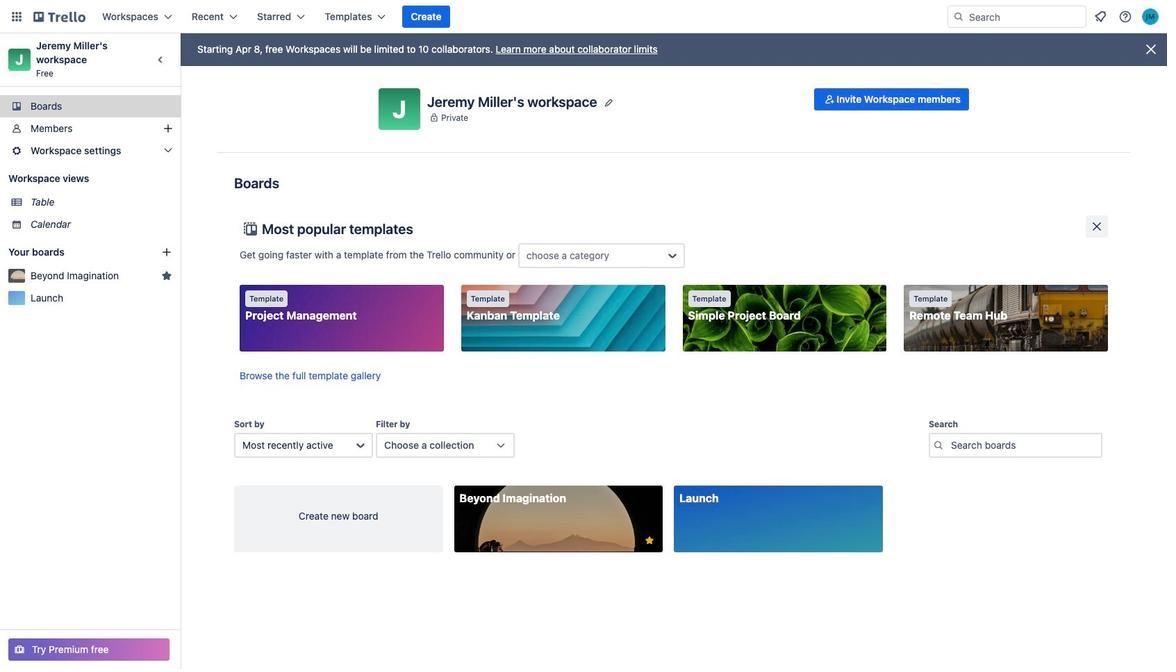 Task type: vqa. For each thing, say whether or not it's contained in the screenshot.
Your boards with 2 items 'element'
yes



Task type: locate. For each thing, give the bounding box(es) containing it.
jeremy miller (jeremymiller198) image
[[1143, 8, 1159, 25]]

open information menu image
[[1119, 10, 1133, 24]]

Search field
[[965, 6, 1086, 27]]

sm image
[[823, 92, 837, 106]]

search image
[[954, 11, 965, 22]]

primary element
[[0, 0, 1168, 33]]

back to home image
[[33, 6, 85, 28]]

Search boards text field
[[929, 433, 1103, 458]]

0 notifications image
[[1093, 8, 1109, 25]]



Task type: describe. For each thing, give the bounding box(es) containing it.
starred icon image
[[161, 270, 172, 281]]

add board image
[[161, 247, 172, 258]]

click to unstar this board. it will be removed from your starred list. image
[[644, 534, 656, 547]]

your boards with 2 items element
[[8, 244, 140, 261]]

workspace navigation collapse icon image
[[152, 50, 171, 69]]



